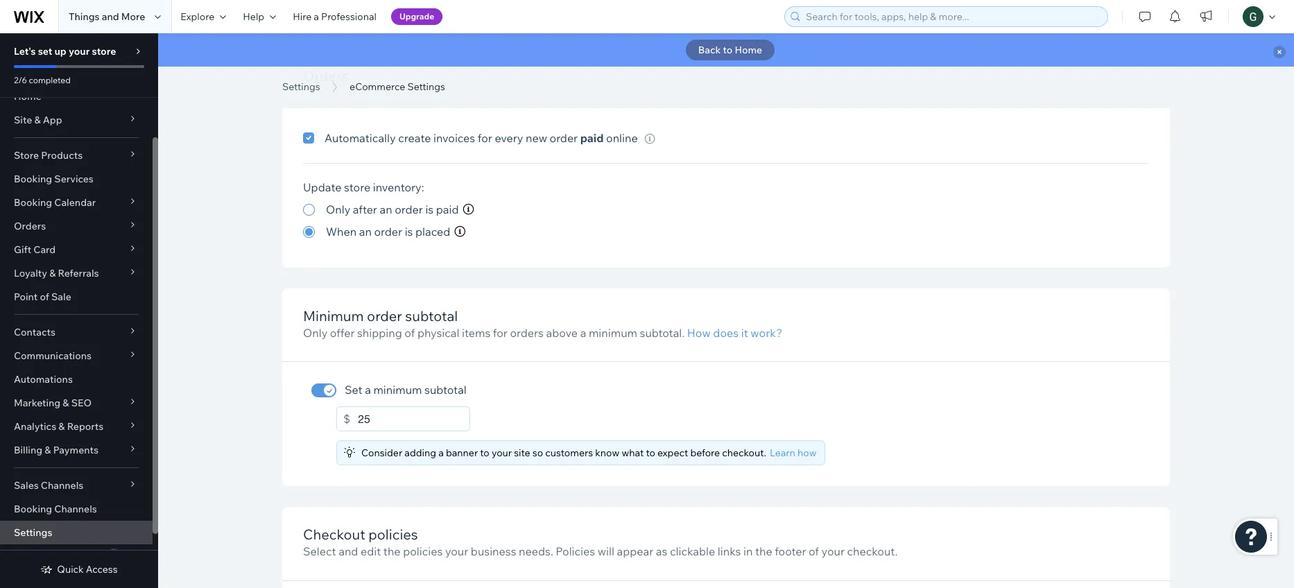 Task type: describe. For each thing, give the bounding box(es) containing it.
let's
[[14, 45, 36, 58]]

how
[[798, 447, 817, 459]]

home inside sidebar "element"
[[14, 90, 41, 103]]

referrals
[[58, 267, 99, 279]]

2 the from the left
[[755, 545, 772, 559]]

seo
[[71, 397, 92, 409]]

minimum
[[303, 307, 364, 325]]

marketing & seo
[[14, 397, 92, 409]]

your left the business
[[445, 545, 468, 559]]

help
[[243, 10, 264, 23]]

select
[[303, 545, 336, 559]]

0 vertical spatial orders
[[303, 67, 348, 85]]

invoices
[[433, 131, 475, 145]]

help button
[[235, 0, 284, 33]]

card
[[33, 243, 56, 256]]

only after an order is paid
[[326, 203, 459, 216]]

adding
[[405, 447, 436, 459]]

shipping
[[357, 326, 402, 340]]

professional
[[321, 10, 377, 23]]

quick
[[57, 563, 84, 576]]

only inside minimum order subtotal only offer shipping of physical items for orders above a minimum subtotal. how does it work?
[[303, 326, 328, 340]]

1 horizontal spatial to
[[646, 447, 655, 459]]

when an order is placed
[[326, 225, 450, 239]]

physical
[[417, 326, 459, 340]]

store
[[14, 149, 39, 162]]

channels for booking channels
[[54, 503, 97, 515]]

automations link
[[0, 368, 153, 391]]

in
[[743, 545, 753, 559]]

policies
[[556, 545, 595, 559]]

booking calendar
[[14, 196, 96, 209]]

communications
[[14, 350, 92, 362]]

what
[[622, 447, 644, 459]]

contacts button
[[0, 320, 153, 344]]

gift card button
[[0, 238, 153, 261]]

your right footer at the bottom of page
[[822, 545, 845, 559]]

learn
[[770, 447, 795, 459]]

when
[[326, 225, 357, 239]]

booking for booking services
[[14, 173, 52, 185]]

store products button
[[0, 144, 153, 167]]

booking channels link
[[0, 497, 153, 521]]

a right adding on the bottom left
[[438, 447, 444, 459]]

things
[[69, 10, 100, 23]]

analytics & reports
[[14, 420, 103, 433]]

of inside checkout policies select and edit the policies your business needs. policies will appear as clickable links in the footer of your checkout.
[[809, 545, 819, 559]]

items
[[462, 326, 490, 340]]

contacts
[[14, 326, 55, 338]]

subtotal.
[[640, 326, 685, 340]]

minimum inside minimum order subtotal only offer shipping of physical items for orders above a minimum subtotal. how does it work?
[[589, 326, 637, 340]]

order down only after an order is paid
[[374, 225, 402, 239]]

1 horizontal spatial store
[[344, 180, 370, 194]]

after
[[353, 203, 377, 216]]

hire
[[293, 10, 312, 23]]

info tooltip image for when an order is placed
[[454, 226, 466, 237]]

Search for tools, apps, help & more... field
[[802, 7, 1103, 26]]

order down inventory:
[[395, 203, 423, 216]]

communications button
[[0, 344, 153, 368]]

2/6
[[14, 75, 27, 85]]

0 horizontal spatial minimum
[[373, 383, 422, 397]]

home link
[[0, 85, 153, 108]]

banner
[[446, 447, 478, 459]]

as
[[656, 545, 667, 559]]

business
[[471, 545, 516, 559]]

update
[[303, 180, 341, 194]]

0 horizontal spatial and
[[102, 10, 119, 23]]

to inside back to home button
[[723, 44, 733, 56]]

automatically create invoices for every new order paid online
[[325, 131, 638, 145]]

booking services
[[14, 173, 94, 185]]

site
[[14, 114, 32, 126]]

sales channels
[[14, 479, 83, 492]]

up
[[54, 45, 66, 58]]

settings inside sidebar "element"
[[14, 526, 52, 539]]

1 horizontal spatial paid
[[580, 131, 604, 145]]

of inside sidebar "element"
[[40, 291, 49, 303]]

hire a professional
[[293, 10, 377, 23]]

0 vertical spatial checkout.
[[722, 447, 766, 459]]

every
[[495, 131, 523, 145]]

products
[[41, 149, 83, 162]]

back to home button
[[686, 40, 775, 60]]

0 horizontal spatial to
[[480, 447, 489, 459]]

sale
[[51, 291, 71, 303]]

booking services link
[[0, 167, 153, 191]]

a right set
[[365, 383, 371, 397]]

set
[[38, 45, 52, 58]]

site
[[514, 447, 530, 459]]

minimum order subtotal only offer shipping of physical items for orders above a minimum subtotal. how does it work?
[[303, 307, 782, 340]]

explore
[[181, 10, 214, 23]]

quick access
[[57, 563, 118, 576]]

marketing & seo button
[[0, 391, 153, 415]]

booking for booking channels
[[14, 503, 52, 515]]

0 vertical spatial only
[[326, 203, 350, 216]]

a inside minimum order subtotal only offer shipping of physical items for orders above a minimum subtotal. how does it work?
[[580, 326, 586, 340]]

payments
[[53, 444, 98, 456]]

links
[[718, 545, 741, 559]]

& for loyalty
[[49, 267, 56, 279]]

checkout policies select and edit the policies your business needs. policies will appear as clickable links in the footer of your checkout.
[[303, 526, 898, 559]]

footer
[[775, 545, 806, 559]]

1 the from the left
[[383, 545, 401, 559]]

app
[[43, 114, 62, 126]]

marketing
[[14, 397, 60, 409]]

0 horizontal spatial paid
[[436, 203, 459, 216]]

create
[[398, 131, 431, 145]]

does
[[713, 326, 739, 340]]

billing & payments
[[14, 444, 98, 456]]



Task type: locate. For each thing, give the bounding box(es) containing it.
0 vertical spatial info tooltip image
[[645, 134, 655, 144]]

orders
[[510, 326, 544, 340]]

1 vertical spatial orders
[[14, 220, 46, 232]]

minimum up enter amount text box
[[373, 383, 422, 397]]

0 vertical spatial is
[[425, 203, 434, 216]]

1 vertical spatial channels
[[54, 503, 97, 515]]

analytics
[[14, 420, 56, 433]]

set
[[345, 383, 362, 397]]

0 horizontal spatial an
[[359, 225, 372, 239]]

more
[[121, 10, 145, 23]]

new
[[526, 131, 547, 145]]

channels up the booking channels
[[41, 479, 83, 492]]

0 vertical spatial and
[[102, 10, 119, 23]]

settings link
[[275, 80, 327, 94], [0, 521, 153, 544]]

is up 'placed'
[[425, 203, 434, 216]]

a right hire
[[314, 10, 319, 23]]

0 horizontal spatial orders
[[14, 220, 46, 232]]

1 vertical spatial settings link
[[0, 521, 153, 544]]

order up shipping
[[367, 307, 402, 325]]

& right loyalty
[[49, 267, 56, 279]]

0 vertical spatial home
[[735, 44, 762, 56]]

loyalty & referrals
[[14, 267, 99, 279]]

0 vertical spatial policies
[[368, 526, 418, 543]]

2 vertical spatial booking
[[14, 503, 52, 515]]

back to home alert
[[158, 33, 1294, 67]]

1 vertical spatial and
[[339, 545, 358, 559]]

info tooltip image right online
[[645, 134, 655, 144]]

0 horizontal spatial is
[[405, 225, 413, 239]]

store down things and more on the top
[[92, 45, 116, 58]]

0 horizontal spatial settings link
[[0, 521, 153, 544]]

1 vertical spatial for
[[493, 326, 508, 340]]

of inside minimum order subtotal only offer shipping of physical items for orders above a minimum subtotal. how does it work?
[[405, 326, 415, 340]]

1 vertical spatial info tooltip image
[[454, 226, 466, 237]]

site & app
[[14, 114, 62, 126]]

& for site
[[34, 114, 41, 126]]

subtotal inside minimum order subtotal only offer shipping of physical items for orders above a minimum subtotal. how does it work?
[[405, 307, 458, 325]]

3 booking from the top
[[14, 503, 52, 515]]

policies
[[368, 526, 418, 543], [403, 545, 443, 559]]

offer
[[330, 326, 355, 340]]

is
[[425, 203, 434, 216], [405, 225, 413, 239]]

0 vertical spatial store
[[92, 45, 116, 58]]

checkout. inside checkout policies select and edit the policies your business needs. policies will appear as clickable links in the footer of your checkout.
[[847, 545, 898, 559]]

only down minimum
[[303, 326, 328, 340]]

order inside minimum order subtotal only offer shipping of physical items for orders above a minimum subtotal. how does it work?
[[367, 307, 402, 325]]

0 horizontal spatial of
[[40, 291, 49, 303]]

store inside sidebar "element"
[[92, 45, 116, 58]]

home right back
[[735, 44, 762, 56]]

1 horizontal spatial checkout.
[[847, 545, 898, 559]]

booking for booking calendar
[[14, 196, 52, 209]]

to right banner
[[480, 447, 489, 459]]

1 booking from the top
[[14, 173, 52, 185]]

placed
[[415, 225, 450, 239]]

1 vertical spatial checkout.
[[847, 545, 898, 559]]

orders up gift card
[[14, 220, 46, 232]]

needs.
[[519, 545, 553, 559]]

minimum
[[589, 326, 637, 340], [373, 383, 422, 397]]

store up after
[[344, 180, 370, 194]]

loyalty
[[14, 267, 47, 279]]

$
[[343, 412, 350, 426]]

your inside sidebar "element"
[[69, 45, 90, 58]]

1 vertical spatial home
[[14, 90, 41, 103]]

policies up edit
[[368, 526, 418, 543]]

0 vertical spatial of
[[40, 291, 49, 303]]

0 vertical spatial channels
[[41, 479, 83, 492]]

0 horizontal spatial info tooltip image
[[454, 226, 466, 237]]

back to home
[[698, 44, 762, 56]]

checkout
[[303, 526, 365, 543]]

1 vertical spatial is
[[405, 225, 413, 239]]

consider
[[361, 447, 402, 459]]

booking inside booking calendar dropdown button
[[14, 196, 52, 209]]

0 horizontal spatial store
[[92, 45, 116, 58]]

learn how link
[[770, 447, 817, 460]]

your left site
[[492, 447, 512, 459]]

home inside button
[[735, 44, 762, 56]]

policies right edit
[[403, 545, 443, 559]]

0 vertical spatial for
[[478, 131, 492, 145]]

upgrade
[[399, 11, 434, 21]]

& for billing
[[45, 444, 51, 456]]

subtotal up physical
[[405, 307, 458, 325]]

2 vertical spatial of
[[809, 545, 819, 559]]

how
[[687, 326, 711, 340]]

let's set up your store
[[14, 45, 116, 58]]

1 vertical spatial subtotal
[[424, 383, 467, 397]]

1 vertical spatial an
[[359, 225, 372, 239]]

settings
[[432, 63, 533, 94], [282, 80, 320, 93], [407, 80, 445, 93], [14, 526, 52, 539]]

paid left info tooltip icon
[[436, 203, 459, 216]]

ecommerce
[[282, 63, 427, 94], [350, 80, 405, 93]]

edit
[[361, 545, 381, 559]]

booking
[[14, 173, 52, 185], [14, 196, 52, 209], [14, 503, 52, 515]]

services
[[54, 173, 94, 185]]

1 vertical spatial minimum
[[373, 383, 422, 397]]

orders inside dropdown button
[[14, 220, 46, 232]]

clickable
[[670, 545, 715, 559]]

sales
[[14, 479, 39, 492]]

& for marketing
[[63, 397, 69, 409]]

paid
[[580, 131, 604, 145], [436, 203, 459, 216]]

0 vertical spatial booking
[[14, 173, 52, 185]]

gift
[[14, 243, 31, 256]]

channels
[[41, 479, 83, 492], [54, 503, 97, 515]]

1 horizontal spatial and
[[339, 545, 358, 559]]

for inside minimum order subtotal only offer shipping of physical items for orders above a minimum subtotal. how does it work?
[[493, 326, 508, 340]]

2 booking from the top
[[14, 196, 52, 209]]

home down the 2/6
[[14, 90, 41, 103]]

of right footer at the bottom of page
[[809, 545, 819, 559]]

for left every
[[478, 131, 492, 145]]

only
[[326, 203, 350, 216], [303, 326, 328, 340]]

store products
[[14, 149, 83, 162]]

1 horizontal spatial for
[[493, 326, 508, 340]]

booking down store in the top left of the page
[[14, 173, 52, 185]]

the right edit
[[383, 545, 401, 559]]

info tooltip image for automatically create invoices for every new order
[[645, 134, 655, 144]]

paid left online
[[580, 131, 604, 145]]

your
[[69, 45, 90, 58], [492, 447, 512, 459], [445, 545, 468, 559], [822, 545, 845, 559]]

channels inside the "booking channels" link
[[54, 503, 97, 515]]

calendar
[[54, 196, 96, 209]]

channels inside 'sales channels' dropdown button
[[41, 479, 83, 492]]

booking channels
[[14, 503, 97, 515]]

of left sale
[[40, 291, 49, 303]]

0 vertical spatial paid
[[580, 131, 604, 145]]

& left seo
[[63, 397, 69, 409]]

0 horizontal spatial the
[[383, 545, 401, 559]]

the right in
[[755, 545, 772, 559]]

order right new
[[550, 131, 578, 145]]

a right above
[[580, 326, 586, 340]]

expect
[[657, 447, 688, 459]]

reports
[[67, 420, 103, 433]]

store
[[92, 45, 116, 58], [344, 180, 370, 194]]

2/6 completed
[[14, 75, 71, 85]]

to right what
[[646, 447, 655, 459]]

a inside 'link'
[[314, 10, 319, 23]]

subtotal up enter amount text box
[[424, 383, 467, 397]]

1 vertical spatial policies
[[403, 545, 443, 559]]

it
[[741, 326, 748, 340]]

info tooltip image
[[645, 134, 655, 144], [454, 226, 466, 237]]

customers
[[545, 447, 593, 459]]

2 horizontal spatial to
[[723, 44, 733, 56]]

info tooltip image down info tooltip icon
[[454, 226, 466, 237]]

and down checkout
[[339, 545, 358, 559]]

an down after
[[359, 225, 372, 239]]

orders button
[[0, 214, 153, 238]]

appear
[[617, 545, 653, 559]]

automatically
[[325, 131, 396, 145]]

1 horizontal spatial settings link
[[275, 80, 327, 94]]

0 horizontal spatial for
[[478, 131, 492, 145]]

0 vertical spatial minimum
[[589, 326, 637, 340]]

1 horizontal spatial of
[[405, 326, 415, 340]]

2 horizontal spatial of
[[809, 545, 819, 559]]

1 vertical spatial paid
[[436, 203, 459, 216]]

consider adding a banner to your site so customers know what to expect before checkout. learn how
[[361, 447, 817, 459]]

1 horizontal spatial an
[[380, 203, 392, 216]]

& right site
[[34, 114, 41, 126]]

channels down 'sales channels' dropdown button
[[54, 503, 97, 515]]

of left physical
[[405, 326, 415, 340]]

an right after
[[380, 203, 392, 216]]

and left more
[[102, 10, 119, 23]]

0 vertical spatial subtotal
[[405, 307, 458, 325]]

1 horizontal spatial orders
[[303, 67, 348, 85]]

before
[[690, 447, 720, 459]]

minimum left subtotal.
[[589, 326, 637, 340]]

0 horizontal spatial checkout.
[[722, 447, 766, 459]]

subtotal
[[405, 307, 458, 325], [424, 383, 467, 397]]

info tooltip image
[[463, 204, 474, 215]]

analytics & reports button
[[0, 415, 153, 438]]

0 vertical spatial an
[[380, 203, 392, 216]]

and inside checkout policies select and edit the policies your business needs. policies will appear as clickable links in the footer of your checkout.
[[339, 545, 358, 559]]

1 horizontal spatial the
[[755, 545, 772, 559]]

0 horizontal spatial home
[[14, 90, 41, 103]]

0 vertical spatial settings link
[[275, 80, 327, 94]]

to right back
[[723, 44, 733, 56]]

Enter amount text field
[[358, 407, 470, 432]]

automations
[[14, 373, 73, 386]]

back
[[698, 44, 721, 56]]

1 vertical spatial of
[[405, 326, 415, 340]]

quick access button
[[40, 563, 118, 576]]

1 horizontal spatial home
[[735, 44, 762, 56]]

so
[[532, 447, 543, 459]]

& left reports
[[58, 420, 65, 433]]

1 horizontal spatial minimum
[[589, 326, 637, 340]]

hire a professional link
[[284, 0, 385, 33]]

orders down hire a professional 'link'
[[303, 67, 348, 85]]

is left 'placed'
[[405, 225, 413, 239]]

gift card
[[14, 243, 56, 256]]

1 vertical spatial only
[[303, 326, 328, 340]]

your right up
[[69, 45, 90, 58]]

1 horizontal spatial is
[[425, 203, 434, 216]]

& for analytics
[[58, 420, 65, 433]]

point of sale
[[14, 291, 71, 303]]

booking down "sales"
[[14, 503, 52, 515]]

booking inside booking services link
[[14, 173, 52, 185]]

know
[[595, 447, 619, 459]]

sales channels button
[[0, 474, 153, 497]]

checkout.
[[722, 447, 766, 459], [847, 545, 898, 559]]

site & app button
[[0, 108, 153, 132]]

1 vertical spatial booking
[[14, 196, 52, 209]]

sidebar element
[[0, 33, 158, 588]]

& inside popup button
[[63, 397, 69, 409]]

channels for sales channels
[[41, 479, 83, 492]]

1 horizontal spatial info tooltip image
[[645, 134, 655, 144]]

1 vertical spatial store
[[344, 180, 370, 194]]

booking inside the "booking channels" link
[[14, 503, 52, 515]]

& right 'billing'
[[45, 444, 51, 456]]

completed
[[29, 75, 71, 85]]

to
[[723, 44, 733, 56], [480, 447, 489, 459], [646, 447, 655, 459]]

billing & payments button
[[0, 438, 153, 462]]

only up when
[[326, 203, 350, 216]]

for right items
[[493, 326, 508, 340]]

booking down booking services at the left top of page
[[14, 196, 52, 209]]

orders
[[303, 67, 348, 85], [14, 220, 46, 232]]

update store inventory:
[[303, 180, 424, 194]]



Task type: vqa. For each thing, say whether or not it's contained in the screenshot.
top The Your
no



